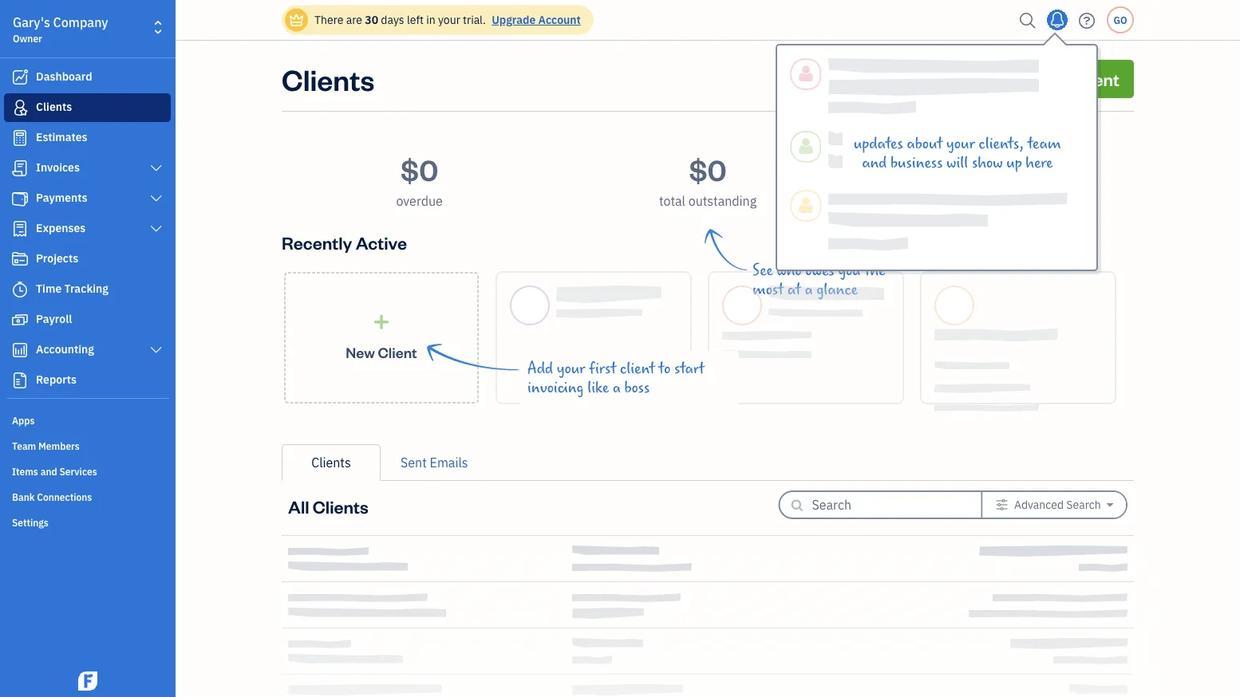 Task type: describe. For each thing, give the bounding box(es) containing it.
money image
[[10, 312, 30, 328]]

services
[[59, 466, 97, 478]]

chevron large down image for expenses
[[149, 223, 164, 236]]

dashboard
[[36, 69, 92, 84]]

active
[[356, 231, 407, 254]]

payments
[[36, 190, 87, 205]]

projects
[[36, 251, 78, 266]]

who
[[777, 262, 802, 279]]

report image
[[10, 373, 30, 389]]

0 vertical spatial in
[[427, 12, 436, 27]]

bank connections
[[12, 491, 92, 504]]

clients right all
[[313, 495, 369, 518]]

dashboard link
[[4, 63, 171, 92]]

$0 total outstanding
[[659, 150, 757, 210]]

left
[[407, 12, 424, 27]]

team
[[1028, 135, 1062, 153]]

start
[[675, 360, 705, 378]]

draft
[[990, 193, 1017, 210]]

0 vertical spatial your
[[438, 12, 461, 27]]

like
[[588, 379, 609, 397]]

invoicing
[[528, 379, 584, 397]]

in inside '$0 in draft'
[[976, 193, 987, 210]]

company
[[53, 14, 108, 31]]

$0 for $0 total outstanding
[[689, 150, 727, 188]]

estimates
[[36, 130, 87, 145]]

$0 for $0 in draft
[[978, 150, 1016, 188]]

up
[[1007, 155, 1023, 172]]

here
[[1026, 155, 1054, 172]]

gary's
[[13, 14, 50, 31]]

invoices
[[36, 160, 80, 175]]

add
[[528, 360, 553, 378]]

$0 for $0 overdue
[[401, 150, 439, 188]]

projects link
[[4, 245, 171, 274]]

recently active
[[282, 231, 407, 254]]

team members link
[[4, 434, 171, 458]]

plus image
[[372, 314, 391, 330]]

chevron large down image for invoices
[[149, 162, 164, 175]]

time tracking link
[[4, 275, 171, 304]]

most
[[753, 281, 784, 299]]

apps
[[12, 414, 35, 427]]

bank
[[12, 491, 35, 504]]

outstanding
[[689, 193, 757, 210]]

owner
[[13, 32, 42, 45]]

items
[[12, 466, 38, 478]]

updates
[[854, 135, 904, 153]]

members
[[38, 440, 80, 453]]

days
[[381, 12, 405, 27]]

timer image
[[10, 282, 30, 298]]

sent emails link
[[381, 445, 488, 481]]

client
[[620, 360, 655, 378]]

go to help image
[[1075, 8, 1100, 32]]

project image
[[10, 252, 30, 267]]

owes
[[806, 262, 835, 279]]

sent
[[401, 455, 427, 472]]

$0 overdue
[[396, 150, 443, 210]]

search image
[[1016, 8, 1041, 32]]

freshbooks image
[[75, 672, 101, 691]]

1 horizontal spatial new client link
[[1020, 60, 1135, 98]]

advanced search
[[1015, 498, 1102, 513]]

reports
[[36, 372, 77, 387]]

team
[[12, 440, 36, 453]]

total
[[659, 193, 686, 210]]

items and services link
[[4, 459, 171, 483]]

show
[[973, 155, 1003, 172]]

upgrade
[[492, 12, 536, 27]]

client image
[[10, 100, 30, 116]]

main element
[[0, 0, 216, 698]]

$0 in draft
[[976, 150, 1017, 210]]

account
[[539, 12, 581, 27]]

bank connections link
[[4, 485, 171, 509]]

go button
[[1108, 6, 1135, 34]]



Task type: vqa. For each thing, say whether or not it's contained in the screenshot.
money image
yes



Task type: locate. For each thing, give the bounding box(es) containing it.
$0 up draft
[[978, 150, 1016, 188]]

0 horizontal spatial new client
[[346, 343, 417, 362]]

accounting
[[36, 342, 94, 357]]

1 vertical spatial and
[[40, 466, 57, 478]]

30
[[365, 12, 379, 27]]

$0 inside $0 total outstanding
[[689, 150, 727, 188]]

caretdown image
[[1108, 499, 1114, 512]]

at
[[788, 281, 802, 299]]

1 horizontal spatial your
[[557, 360, 586, 378]]

and inside the updates about your clients, team and business will show up here
[[863, 155, 887, 172]]

expenses link
[[4, 215, 171, 244]]

chevron large down image down payroll link
[[149, 344, 164, 357]]

chevron large down image inside the invoices link
[[149, 162, 164, 175]]

are
[[346, 12, 362, 27]]

new client down plus icon
[[346, 343, 417, 362]]

go
[[1114, 14, 1128, 26]]

a
[[805, 281, 813, 299], [613, 379, 621, 397]]

and inside main element
[[40, 466, 57, 478]]

clients link
[[4, 93, 171, 122], [282, 445, 381, 481]]

1 horizontal spatial new
[[1035, 67, 1070, 90]]

0 horizontal spatial client
[[378, 343, 417, 362]]

trial.
[[463, 12, 486, 27]]

a right like
[[613, 379, 621, 397]]

chart image
[[10, 343, 30, 359]]

1 horizontal spatial and
[[863, 155, 887, 172]]

there are 30 days left in your trial. upgrade account
[[315, 12, 581, 27]]

client down go to help icon
[[1073, 67, 1120, 90]]

0 vertical spatial new client link
[[1020, 60, 1135, 98]]

items and services
[[12, 466, 97, 478]]

payment image
[[10, 191, 30, 207]]

gary's company owner
[[13, 14, 108, 45]]

settings
[[12, 517, 49, 529]]

add your first client to start invoicing like a boss
[[528, 360, 705, 397]]

chevron large down image
[[149, 223, 164, 236], [149, 344, 164, 357]]

team members
[[12, 440, 80, 453]]

your left trial.
[[438, 12, 461, 27]]

invoices link
[[4, 154, 171, 183]]

0 vertical spatial new client
[[1035, 67, 1120, 90]]

settings image
[[996, 499, 1009, 512]]

your inside the updates about your clients, team and business will show up here
[[947, 135, 976, 153]]

chevron large down image down payments link
[[149, 223, 164, 236]]

chevron large down image inside 'expenses' link
[[149, 223, 164, 236]]

expenses
[[36, 221, 86, 236]]

0 horizontal spatial $0
[[401, 150, 439, 188]]

upgrade account link
[[489, 12, 581, 27]]

0 horizontal spatial new client link
[[284, 272, 479, 404]]

payments link
[[4, 184, 171, 213]]

1 chevron large down image from the top
[[149, 223, 164, 236]]

payroll
[[36, 312, 72, 327]]

new client link
[[1020, 60, 1135, 98], [284, 272, 479, 404]]

0 vertical spatial new
[[1035, 67, 1070, 90]]

1 horizontal spatial a
[[805, 281, 813, 299]]

clients inside main element
[[36, 99, 72, 114]]

1 vertical spatial new client link
[[284, 272, 479, 404]]

updates about your clients, team and business will show up here
[[854, 135, 1062, 172]]

first
[[589, 360, 617, 378]]

advanced search button
[[983, 493, 1127, 518]]

see who owes you the most at a glance
[[753, 262, 886, 299]]

$0
[[401, 150, 439, 188], [689, 150, 727, 188], [978, 150, 1016, 188]]

a inside add your first client to start invoicing like a boss
[[613, 379, 621, 397]]

and down the updates
[[863, 155, 887, 172]]

and right items
[[40, 466, 57, 478]]

emails
[[430, 455, 468, 472]]

tracking
[[64, 281, 109, 296]]

2 $0 from the left
[[689, 150, 727, 188]]

your up will
[[947, 135, 976, 153]]

chevron large down image inside accounting link
[[149, 344, 164, 357]]

the
[[865, 262, 886, 279]]

1 vertical spatial in
[[976, 193, 987, 210]]

1 horizontal spatial new client
[[1035, 67, 1120, 90]]

0 vertical spatial clients link
[[4, 93, 171, 122]]

$0 up the outstanding
[[689, 150, 727, 188]]

chevron large down image up 'expenses' link
[[149, 192, 164, 205]]

0 horizontal spatial a
[[613, 379, 621, 397]]

chevron large down image
[[149, 162, 164, 175], [149, 192, 164, 205]]

boss
[[625, 379, 650, 397]]

your inside add your first client to start invoicing like a boss
[[557, 360, 586, 378]]

accounting link
[[4, 336, 171, 365]]

0 horizontal spatial new
[[346, 343, 375, 362]]

new client down go to help icon
[[1035, 67, 1120, 90]]

new
[[1035, 67, 1070, 90], [346, 343, 375, 362]]

clients,
[[979, 135, 1024, 153]]

invoice image
[[10, 160, 30, 176]]

time tracking
[[36, 281, 109, 296]]

$0 up overdue
[[401, 150, 439, 188]]

clients
[[282, 60, 375, 98], [36, 99, 72, 114], [312, 455, 351, 472], [313, 495, 369, 518]]

1 horizontal spatial client
[[1073, 67, 1120, 90]]

advanced
[[1015, 498, 1064, 513]]

0 horizontal spatial clients link
[[4, 93, 171, 122]]

clients link up all clients
[[282, 445, 381, 481]]

$0 inside $0 overdue
[[401, 150, 439, 188]]

2 chevron large down image from the top
[[149, 344, 164, 357]]

notifications image
[[1045, 4, 1071, 36]]

to
[[659, 360, 671, 378]]

a inside see who owes you the most at a glance
[[805, 281, 813, 299]]

estimates link
[[4, 124, 171, 153]]

2 chevron large down image from the top
[[149, 192, 164, 205]]

reports link
[[4, 367, 171, 395]]

1 horizontal spatial clients link
[[282, 445, 381, 481]]

0 horizontal spatial and
[[40, 466, 57, 478]]

search
[[1067, 498, 1102, 513]]

client
[[1073, 67, 1120, 90], [378, 343, 417, 362]]

client down plus icon
[[378, 343, 417, 362]]

0 vertical spatial client
[[1073, 67, 1120, 90]]

sent emails
[[401, 455, 468, 472]]

1 vertical spatial new
[[346, 343, 375, 362]]

1 horizontal spatial $0
[[689, 150, 727, 188]]

and
[[863, 155, 887, 172], [40, 466, 57, 478]]

chevron large down image for accounting
[[149, 344, 164, 357]]

your up invoicing on the bottom left
[[557, 360, 586, 378]]

clients up estimates
[[36, 99, 72, 114]]

all clients
[[288, 495, 369, 518]]

0 horizontal spatial your
[[438, 12, 461, 27]]

about
[[907, 135, 943, 153]]

$0 inside '$0 in draft'
[[978, 150, 1016, 188]]

recently
[[282, 231, 352, 254]]

you
[[839, 262, 861, 279]]

clients down there
[[282, 60, 375, 98]]

chevron large down image for payments
[[149, 192, 164, 205]]

business
[[891, 155, 943, 172]]

0 vertical spatial chevron large down image
[[149, 162, 164, 175]]

1 vertical spatial your
[[947, 135, 976, 153]]

1 vertical spatial chevron large down image
[[149, 192, 164, 205]]

payroll link
[[4, 306, 171, 335]]

Search text field
[[812, 493, 956, 518]]

1 vertical spatial new client
[[346, 343, 417, 362]]

glance
[[817, 281, 858, 299]]

clients up all clients
[[312, 455, 351, 472]]

in left draft
[[976, 193, 987, 210]]

overdue
[[396, 193, 443, 210]]

expense image
[[10, 221, 30, 237]]

2 horizontal spatial $0
[[978, 150, 1016, 188]]

1 vertical spatial a
[[613, 379, 621, 397]]

estimate image
[[10, 130, 30, 146]]

0 vertical spatial and
[[863, 155, 887, 172]]

chevron large down image inside payments link
[[149, 192, 164, 205]]

crown image
[[288, 12, 305, 28]]

3 $0 from the left
[[978, 150, 1016, 188]]

a right the at
[[805, 281, 813, 299]]

new down plus icon
[[346, 343, 375, 362]]

1 vertical spatial chevron large down image
[[149, 344, 164, 357]]

1 $0 from the left
[[401, 150, 439, 188]]

all
[[288, 495, 309, 518]]

will
[[947, 155, 969, 172]]

time
[[36, 281, 62, 296]]

2 vertical spatial your
[[557, 360, 586, 378]]

connections
[[37, 491, 92, 504]]

in right left
[[427, 12, 436, 27]]

2 horizontal spatial your
[[947, 135, 976, 153]]

apps link
[[4, 408, 171, 432]]

chevron large down image up payments link
[[149, 162, 164, 175]]

1 vertical spatial client
[[378, 343, 417, 362]]

there
[[315, 12, 344, 27]]

0 vertical spatial a
[[805, 281, 813, 299]]

0 vertical spatial chevron large down image
[[149, 223, 164, 236]]

new down notifications icon
[[1035, 67, 1070, 90]]

settings link
[[4, 510, 171, 534]]

dashboard image
[[10, 69, 30, 85]]

new client
[[1035, 67, 1120, 90], [346, 343, 417, 362]]

0 horizontal spatial in
[[427, 12, 436, 27]]

1 vertical spatial clients link
[[282, 445, 381, 481]]

see
[[753, 262, 773, 279]]

1 chevron large down image from the top
[[149, 162, 164, 175]]

your
[[438, 12, 461, 27], [947, 135, 976, 153], [557, 360, 586, 378]]

clients link up estimates link
[[4, 93, 171, 122]]

1 horizontal spatial in
[[976, 193, 987, 210]]



